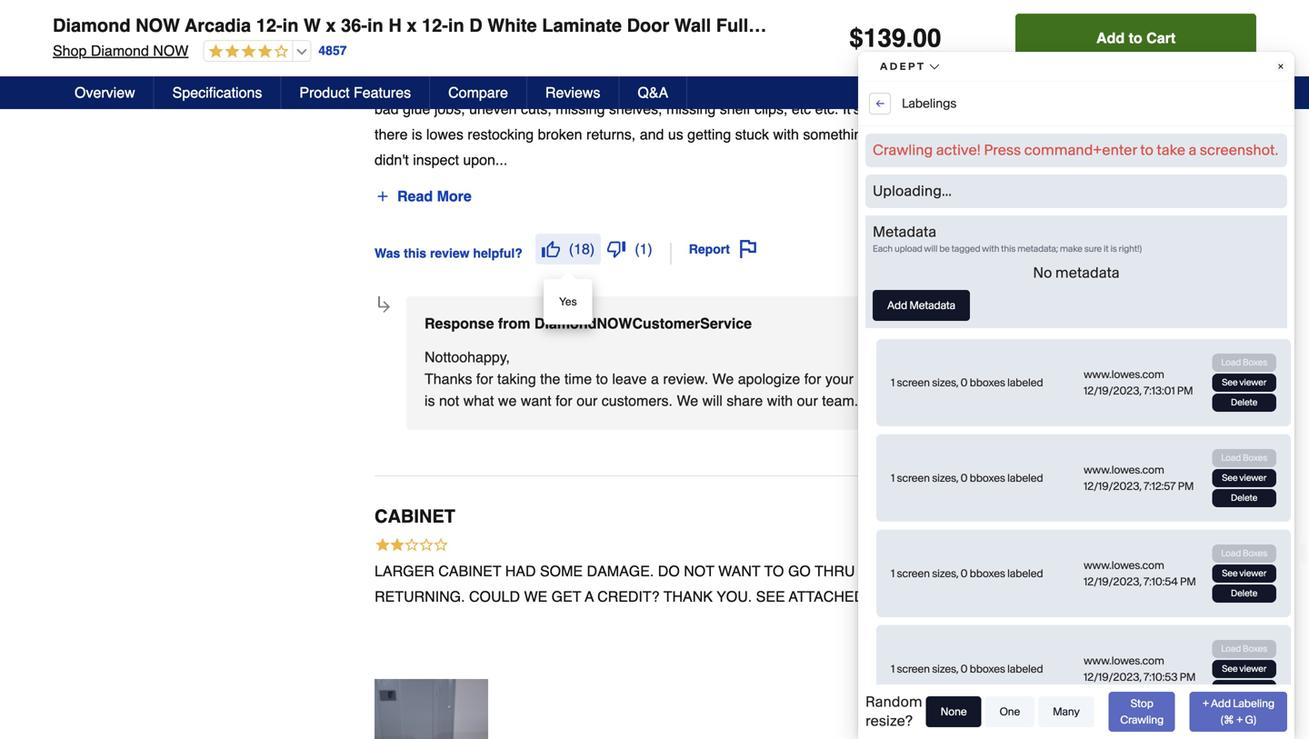 Task type: vqa. For each thing, say whether or not it's contained in the screenshot.
2nd Drill from the left
no



Task type: describe. For each thing, give the bounding box(es) containing it.
overview
[[75, 84, 135, 101]]

2023 inside scherry november 21, 2023
[[1102, 527, 1126, 540]]

$
[[850, 24, 864, 53]]

0 vertical spatial fully
[[716, 15, 759, 36]]

1 vertical spatial of
[[403, 50, 415, 66]]

a
[[585, 589, 594, 605]]

( for 1
[[635, 241, 640, 257]]

product
[[300, 84, 350, 101]]

1 vertical spatial we
[[677, 393, 699, 409]]

aren't
[[543, 75, 579, 92]]

won't
[[712, 75, 745, 92]]

diamondnow_mbci image
[[1030, 333, 1167, 377]]

almost
[[521, 50, 565, 66]]

add
[[1097, 30, 1125, 46]]

cheap
[[927, 50, 967, 66]]

8,
[[1067, 320, 1077, 332]]

0 horizontal spatial 36-
[[341, 15, 367, 36]]

us
[[668, 126, 684, 143]]

(recessed for arcadia 30-in w x 30-in h x 12-in d white laminate door wall fully assembled cabinet (recessed panel shaker door style)
[[1128, 55, 1180, 68]]

your
[[826, 371, 854, 388]]

0 vertical spatial assembled
[[764, 15, 860, 36]]

brackets
[[484, 75, 539, 92]]

was this review helpful?
[[375, 246, 523, 260]]

cabinet for arcadia 36-in w x 30-in h x 12-in d white laminate door wall fully assembled cabinet (recessed panel shaker door style)
[[1087, 632, 1125, 645]]

0 horizontal spatial something
[[706, 50, 774, 66]]

to
[[765, 563, 784, 580]]

what
[[464, 393, 494, 409]]

they
[[903, 126, 930, 143]]

1 vertical spatial now
[[153, 42, 189, 59]]

diamondnowcustomerservice
[[535, 315, 752, 332]]

0 horizontal spatial for
[[476, 371, 493, 388]]

thank
[[664, 589, 713, 605]]

12- inside arcadia 30-in w x 30-in h x 12-in d white laminate door wall fully assembled cabinet (recessed panel shaker door style)
[[1194, 19, 1210, 31]]

2 stars image
[[375, 537, 449, 556]]

shelf
[[720, 101, 751, 117]]

do
[[658, 563, 680, 580]]

every
[[569, 50, 604, 66]]

1 horizontal spatial the
[[781, 75, 801, 92]]

share
[[727, 393, 763, 409]]

installed
[[888, 24, 941, 41]]

regards
[[863, 393, 918, 409]]

thumb up image
[[542, 240, 560, 258]]

1 out of 5 stars element
[[375, 0, 452, 20]]

0 vertical spatial and
[[824, 24, 848, 41]]

plastic
[[375, 75, 416, 92]]

wall for arcadia 30-in w x 30-in h x 12-in d white laminate door wall fully assembled cabinet (recessed panel shaker door style)
[[1136, 37, 1157, 49]]

thru
[[815, 563, 855, 580]]

arcadia 36-in w x 30-in h x 12-in d white laminate door wall fully assembled cabinet (recessed panel shaker door style)
[[1030, 596, 1229, 663]]

become
[[571, 24, 623, 41]]

well
[[654, 75, 679, 92]]

customers.
[[602, 393, 673, 409]]

verified purchaser icon image
[[1038, 564, 1052, 579]]

cuts,
[[521, 101, 552, 117]]

(recessed for arcadia 36-in w x 30-in h x 12-in d white laminate door wall fully assembled cabinet (recessed panel shaker door style)
[[1128, 632, 1180, 645]]

that
[[875, 126, 899, 143]]

1 our from the left
[[577, 393, 598, 409]]

h for arcadia 36-in w x 30-in h x 12-in d white laminate door wall fully assembled cabinet (recessed panel shaker door style)
[[1175, 596, 1183, 609]]

some
[[540, 563, 583, 580]]

product features
[[300, 84, 411, 101]]

$ 139 . 00
[[850, 24, 942, 53]]

arcadia 36-in w x 30-in h x 12-in d white laminate door wall fully assembled cabinet (recessed panel shaker door style) link
[[1030, 596, 1229, 663]]

0 vertical spatial cabinet
[[865, 15, 932, 36]]

q&a
[[638, 84, 669, 101]]

4 stars image
[[204, 44, 289, 60]]

0 vertical spatial white
[[488, 15, 537, 36]]

stapled
[[583, 75, 630, 92]]

returning.
[[375, 589, 465, 605]]

there
[[375, 126, 408, 143]]

read more
[[397, 188, 472, 205]]

https://photos us.bazaarvoice.com/photo/2/cghvdg86bg93zxm/a0608f3a 212d 5715 aa4d 47b302e90e5c image
[[375, 679, 488, 739]]

messed
[[778, 50, 829, 66]]

panel for arcadia 30-in w x 30-in h x 12-in d white laminate door wall fully assembled cabinet (recessed panel shaker door style)
[[1183, 55, 1211, 68]]

etc.
[[816, 101, 839, 117]]

w for arcadia 36-in w x 30-in h x 12-in d white laminate door wall fully assembled cabinet (recessed panel shaker door style)
[[1126, 596, 1136, 609]]

outstanding.
[[627, 24, 706, 41]]

.
[[906, 24, 913, 53]]

thumb down image
[[608, 240, 626, 258]]

2 vertical spatial and
[[640, 126, 664, 143]]

purchaser
[[1095, 565, 1145, 578]]

as
[[937, 371, 953, 388]]

lack
[[404, 24, 430, 41]]

go
[[788, 563, 811, 580]]

2 our from the left
[[797, 393, 818, 409]]

specifications
[[173, 84, 262, 101]]

i
[[710, 24, 714, 41]]

this inside nottoohappy, thanks for taking the time to leave a review.  we apologize for your experience, as this is not what we want for our customers.  we will share with our team.  regards ~ sherri
[[957, 371, 979, 388]]

overview button
[[56, 76, 154, 109]]

cabinet for arcadia 30-in w x 30-in h x 12-in d white laminate door wall fully assembled cabinet (recessed panel shaker door style)
[[1087, 55, 1125, 68]]

diamond now arcadia 12-in w x 36-in h x 12-in d white laminate door wall fully assembled cabinet (recessed panel shaker door style)
[[53, 15, 1250, 36]]

returns,
[[587, 126, 636, 143]]

style) for arcadia 36-in w x 30-in h x 12-in d white laminate door wall fully assembled cabinet (recessed panel shaker door style)
[[1095, 650, 1123, 663]]

w up 4857 at the left top of page
[[304, 15, 321, 36]]

there's
[[947, 75, 990, 92]]

1 horizontal spatial of
[[434, 24, 446, 41]]

w for arcadia 30-in w x 30-in h x 12-in d white laminate door wall fully assembled cabinet (recessed panel shaker door style)
[[1126, 19, 1136, 31]]

august
[[1030, 320, 1064, 332]]

verified purchaser
[[1056, 565, 1145, 578]]

cart
[[1147, 30, 1176, 46]]

see
[[756, 589, 786, 605]]

credit?
[[598, 589, 660, 605]]

didn't
[[375, 152, 409, 168]]

plus image
[[376, 189, 390, 204]]

could
[[469, 589, 520, 605]]

1
[[640, 241, 648, 257]]

1 missing from the left
[[556, 101, 605, 117]]

cabinets.
[[459, 50, 517, 66]]

one
[[651, 50, 675, 66]]

a inside the lack of quality control has become outstanding. i am a contractor and have installed probably 200 of these cabinets. almost every single one has something messed up, mostly the cheap plastic mounting brackets aren't stapled on well and won't hold the countertop down. but there's bad glue jobs, uneven cuts, missing shelves, missing shelf clips, etc etc. it's ridiculous. and then there is lowes restocking broken returns, and us getting stuck with something that they clearly didn't inspect upon...
[[743, 24, 751, 41]]

with inside nottoohappy, thanks for taking the time to leave a review.  we apologize for your experience, as this is not what we want for our customers.  we will share with our team.  regards ~ sherri
[[767, 393, 793, 409]]

1 horizontal spatial and
[[683, 75, 708, 92]]

nottoohappy,
[[425, 349, 510, 366]]

reviews
[[546, 84, 601, 101]]

thanks
[[425, 371, 472, 388]]

etc
[[792, 101, 811, 117]]

larger cabinet had some damage.  do not want to go thru work of returning.  could we get a credit?  thank you.  see attached photo.
[[375, 563, 929, 605]]

we
[[524, 589, 548, 605]]

200
[[375, 50, 399, 66]]



Task type: locate. For each thing, give the bounding box(es) containing it.
arcadia for arcadia 30-in w x 30-in h x 12-in d white laminate door wall fully assembled cabinet (recessed panel shaker door style)
[[1059, 19, 1095, 31]]

fully for arcadia 30-in w x 30-in h x 12-in d white laminate door wall fully assembled cabinet (recessed panel shaker door style)
[[1160, 37, 1183, 49]]

have
[[852, 24, 884, 41]]

with down apologize
[[767, 393, 793, 409]]

(recessed down purchaser
[[1128, 632, 1180, 645]]

0 vertical spatial a
[[743, 24, 751, 41]]

2 vertical spatial style)
[[1095, 650, 1123, 663]]

something down etc.
[[803, 126, 871, 143]]

0 vertical spatial panel
[[1033, 15, 1082, 36]]

~
[[922, 393, 930, 409]]

to inside nottoohappy, thanks for taking the time to leave a review.  we apologize for your experience, as this is not what we want for our customers.  we will share with our team.  regards ~ sherri
[[596, 371, 608, 388]]

0 vertical spatial has
[[544, 24, 567, 41]]

contractor
[[755, 24, 820, 41]]

1 horizontal spatial we
[[713, 371, 734, 388]]

fully inside arcadia 36-in w x 30-in h x 12-in d white laminate door wall fully assembled cabinet (recessed panel shaker door style)
[[1160, 614, 1183, 627]]

30- for 30-
[[1148, 19, 1163, 31]]

jobs,
[[435, 101, 465, 117]]

1 vertical spatial wall
[[1136, 37, 1157, 49]]

this right as
[[957, 371, 979, 388]]

0 vertical spatial something
[[706, 50, 774, 66]]

36- down verified purchaser
[[1098, 596, 1114, 609]]

) for ( 1 )
[[648, 241, 653, 257]]

arcadia up 4 stars image
[[185, 15, 251, 36]]

00
[[913, 24, 942, 53]]

style)
[[1200, 15, 1250, 36], [1095, 73, 1123, 86], [1095, 650, 1123, 663]]

style) down add
[[1095, 73, 1123, 86]]

white for arcadia 30-in w x 30-in h x 12-in d white laminate door wall fully assembled cabinet (recessed panel shaker door style)
[[1030, 37, 1058, 49]]

diamond up the shop at the left top
[[53, 15, 131, 36]]

apologize
[[738, 371, 801, 388]]

0 vertical spatial this
[[404, 246, 427, 260]]

w
[[304, 15, 321, 36], [1126, 19, 1136, 31], [1126, 596, 1136, 609]]

style) down verified purchaser
[[1095, 650, 1123, 663]]

2 vertical spatial cabinet
[[1087, 632, 1125, 645]]

h for arcadia 30-in w x 30-in h x 12-in d white laminate door wall fully assembled cabinet (recessed panel shaker door style)
[[1175, 19, 1183, 31]]

2 vertical spatial (recessed
[[1128, 632, 1180, 645]]

wall inside arcadia 36-in w x 30-in h x 12-in d white laminate door wall fully assembled cabinet (recessed panel shaker door style)
[[1136, 614, 1157, 627]]

then
[[964, 101, 992, 117]]

( for 18
[[569, 241, 574, 257]]

of
[[909, 563, 929, 580]]

2 vertical spatial wall
[[1136, 614, 1157, 627]]

read more button
[[375, 182, 473, 211]]

1 horizontal spatial )
[[648, 241, 653, 257]]

of right 200 at top left
[[403, 50, 415, 66]]

fully for arcadia 36-in w x 30-in h x 12-in d white laminate door wall fully assembled cabinet (recessed panel shaker door style)
[[1160, 614, 1183, 627]]

36-
[[341, 15, 367, 36], [1098, 596, 1114, 609]]

laminate for arcadia 36-in w x 30-in h x 12-in d white laminate door wall fully assembled cabinet (recessed panel shaker door style)
[[1061, 614, 1106, 627]]

assembled inside arcadia 36-in w x 30-in h x 12-in d white laminate door wall fully assembled cabinet (recessed panel shaker door style)
[[1030, 632, 1084, 645]]

1 horizontal spatial for
[[556, 393, 573, 409]]

( right thumb up icon
[[569, 241, 574, 257]]

) right thumb down image
[[648, 241, 653, 257]]

bad
[[375, 101, 399, 117]]

laminate inside arcadia 30-in w x 30-in h x 12-in d white laminate door wall fully assembled cabinet (recessed panel shaker door style)
[[1061, 37, 1106, 49]]

panel for arcadia 36-in w x 30-in h x 12-in d white laminate door wall fully assembled cabinet (recessed panel shaker door style)
[[1183, 632, 1211, 645]]

white for arcadia 36-in w x 30-in h x 12-in d white laminate door wall fully assembled cabinet (recessed panel shaker door style)
[[1030, 614, 1058, 627]]

1 vertical spatial style)
[[1095, 73, 1123, 86]]

0 horizontal spatial our
[[577, 393, 598, 409]]

shaker inside arcadia 36-in w x 30-in h x 12-in d white laminate door wall fully assembled cabinet (recessed panel shaker door style)
[[1030, 650, 1065, 663]]

the up 'etc'
[[781, 75, 801, 92]]

cabinet inside arcadia 36-in w x 30-in h x 12-in d white laminate door wall fully assembled cabinet (recessed panel shaker door style)
[[1087, 632, 1125, 645]]

0 horizontal spatial a
[[651, 371, 659, 388]]

0 vertical spatial we
[[713, 371, 734, 388]]

white inside arcadia 30-in w x 30-in h x 12-in d white laminate door wall fully assembled cabinet (recessed panel shaker door style)
[[1030, 37, 1058, 49]]

2 vertical spatial shaker
[[1030, 650, 1065, 663]]

1 horizontal spatial to
[[1129, 30, 1143, 46]]

2023 right 21,
[[1102, 527, 1126, 540]]

broken
[[538, 126, 583, 143]]

2 horizontal spatial the
[[903, 50, 923, 66]]

1 ) from the left
[[590, 241, 595, 257]]

36- inside arcadia 36-in w x 30-in h x 12-in d white laminate door wall fully assembled cabinet (recessed panel shaker door style)
[[1098, 596, 1114, 609]]

laminate for arcadia 30-in w x 30-in h x 12-in d white laminate door wall fully assembled cabinet (recessed panel shaker door style)
[[1061, 37, 1106, 49]]

q&a button
[[620, 76, 688, 109]]

work
[[859, 563, 905, 580]]

is inside nottoohappy, thanks for taking the time to leave a review.  we apologize for your experience, as this is not what we want for our customers.  we will share with our team.  regards ~ sherri
[[425, 393, 435, 409]]

w inside arcadia 30-in w x 30-in h x 12-in d white laminate door wall fully assembled cabinet (recessed panel shaker door style)
[[1126, 19, 1136, 31]]

more
[[437, 188, 472, 205]]

0 horizontal spatial is
[[412, 126, 422, 143]]

1 horizontal spatial something
[[803, 126, 871, 143]]

diamond up overview
[[91, 42, 149, 59]]

shelves,
[[609, 101, 663, 117]]

this right was
[[404, 246, 427, 260]]

w right add
[[1126, 19, 1136, 31]]

0 horizontal spatial we
[[677, 393, 699, 409]]

style) inside arcadia 36-in w x 30-in h x 12-in d white laminate door wall fully assembled cabinet (recessed panel shaker door style)
[[1095, 650, 1123, 663]]

glue
[[403, 101, 431, 117]]

d inside arcadia 30-in w x 30-in h x 12-in d white laminate door wall fully assembled cabinet (recessed panel shaker door style)
[[1222, 19, 1229, 31]]

0 vertical spatial (recessed
[[937, 15, 1028, 36]]

1 vertical spatial the
[[781, 75, 801, 92]]

white left add
[[1030, 37, 1058, 49]]

1 horizontal spatial missing
[[667, 101, 716, 117]]

it's
[[843, 101, 861, 117]]

a right leave
[[651, 371, 659, 388]]

(recessed
[[937, 15, 1028, 36], [1128, 55, 1180, 68], [1128, 632, 1180, 645]]

w down purchaser
[[1126, 596, 1136, 609]]

d
[[470, 15, 483, 36], [1222, 19, 1229, 31], [1222, 596, 1229, 609]]

for left your
[[805, 371, 822, 388]]

getting
[[688, 126, 731, 143]]

now
[[136, 15, 180, 36], [153, 42, 189, 59]]

2 vertical spatial laminate
[[1061, 614, 1106, 627]]

laminate
[[542, 15, 622, 36], [1061, 37, 1106, 49], [1061, 614, 1106, 627]]

(recessed up cheap
[[937, 15, 1028, 36]]

1 vertical spatial panel
[[1183, 55, 1211, 68]]

our
[[577, 393, 598, 409], [797, 393, 818, 409]]

style) right the cart at the top right of the page
[[1200, 15, 1250, 36]]

cabinet inside arcadia 30-in w x 30-in h x 12-in d white laminate door wall fully assembled cabinet (recessed panel shaker door style)
[[1087, 55, 1125, 68]]

assembled inside arcadia 30-in w x 30-in h x 12-in d white laminate door wall fully assembled cabinet (recessed panel shaker door style)
[[1030, 55, 1084, 68]]

of
[[434, 24, 446, 41], [403, 50, 415, 66]]

product features button
[[281, 76, 430, 109]]

1 horizontal spatial a
[[743, 24, 751, 41]]

) left thumb down image
[[590, 241, 595, 257]]

1 vertical spatial 36-
[[1098, 596, 1114, 609]]

assembled for arcadia 30-in w x 30-in h x 12-in d white laminate door wall fully assembled cabinet (recessed panel shaker door style)
[[1030, 55, 1084, 68]]

has up 'almost'
[[544, 24, 567, 41]]

arrow up image
[[1223, 128, 1238, 143]]

1 vertical spatial cabinet
[[1087, 55, 1125, 68]]

quality
[[450, 24, 492, 41]]

0 horizontal spatial missing
[[556, 101, 605, 117]]

panel
[[1033, 15, 1082, 36], [1183, 55, 1211, 68], [1183, 632, 1211, 645]]

1 horizontal spatial (
[[635, 241, 640, 257]]

1 vertical spatial assembled
[[1030, 55, 1084, 68]]

missing up us
[[667, 101, 716, 117]]

0 vertical spatial the
[[903, 50, 923, 66]]

flag image
[[739, 240, 757, 258]]

0 vertical spatial 2023
[[1080, 320, 1104, 332]]

36- up 4857 at the left top of page
[[341, 15, 367, 36]]

inspect
[[413, 152, 459, 168]]

1 vertical spatial diamond
[[91, 42, 149, 59]]

h inside arcadia 36-in w x 30-in h x 12-in d white laminate door wall fully assembled cabinet (recessed panel shaker door style)
[[1175, 596, 1183, 609]]

was
[[375, 246, 400, 260]]

a right am
[[743, 24, 751, 41]]

0 horizontal spatial has
[[544, 24, 567, 41]]

the up want
[[540, 371, 561, 388]]

shaker inside arcadia 30-in w x 30-in h x 12-in d white laminate door wall fully assembled cabinet (recessed panel shaker door style)
[[1030, 73, 1065, 86]]

style) for arcadia 30-in w x 30-in h x 12-in d white laminate door wall fully assembled cabinet (recessed panel shaker door style)
[[1095, 73, 1123, 86]]

2 horizontal spatial for
[[805, 371, 822, 388]]

cabinet inside larger cabinet had some damage.  do not want to go thru work of returning.  could we get a credit?  thank you.  see attached photo.
[[439, 563, 502, 580]]

1 vertical spatial shaker
[[1030, 73, 1065, 86]]

restocking
[[468, 126, 534, 143]]

a inside nottoohappy, thanks for taking the time to leave a review.  we apologize for your experience, as this is not what we want for our customers.  we will share with our team.  regards ~ sherri
[[651, 371, 659, 388]]

d for arcadia 30-in w x 30-in h x 12-in d white laminate door wall fully assembled cabinet (recessed panel shaker door style)
[[1222, 19, 1229, 31]]

30- for 36-
[[1148, 596, 1163, 609]]

is inside the lack of quality control has become outstanding. i am a contractor and have installed probably 200 of these cabinets. almost every single one has something messed up, mostly the cheap plastic mounting brackets aren't stapled on well and won't hold the countertop down. but there's bad glue jobs, uneven cuts, missing shelves, missing shelf clips, etc etc. it's ridiculous. and then there is lowes restocking broken returns, and us getting stuck with something that they clearly didn't inspect upon...
[[412, 126, 422, 143]]

up,
[[833, 50, 853, 66]]

mounting
[[420, 75, 480, 92]]

1 vertical spatial with
[[767, 393, 793, 409]]

attached
[[789, 589, 865, 605]]

0 horizontal spatial to
[[596, 371, 608, 388]]

0 horizontal spatial and
[[640, 126, 664, 143]]

mostly
[[857, 50, 899, 66]]

2 vertical spatial fully
[[1160, 614, 1183, 627]]

d inside arcadia 36-in w x 30-in h x 12-in d white laminate door wall fully assembled cabinet (recessed panel shaker door style)
[[1222, 596, 1229, 609]]

and left us
[[640, 126, 664, 143]]

(recessed down the cart at the top right of the page
[[1128, 55, 1180, 68]]

the
[[375, 24, 400, 41]]

0 vertical spatial diamond
[[53, 15, 131, 36]]

1 vertical spatial something
[[803, 126, 871, 143]]

fully inside arcadia 30-in w x 30-in h x 12-in d white laminate door wall fully assembled cabinet (recessed panel shaker door style)
[[1160, 37, 1183, 49]]

1 vertical spatial has
[[679, 50, 702, 66]]

arrow right image
[[376, 298, 393, 316]]

is left not
[[425, 393, 435, 409]]

add to cart
[[1097, 30, 1176, 46]]

2 vertical spatial white
[[1030, 614, 1058, 627]]

1 vertical spatial to
[[596, 371, 608, 388]]

arcadia 30-in w x 30-in h x 12-in d white laminate door wall fully assembled cabinet (recessed panel shaker door style)
[[1030, 19, 1229, 86]]

)
[[590, 241, 595, 257], [648, 241, 653, 257]]

0 vertical spatial shaker
[[1087, 15, 1147, 36]]

1 vertical spatial fully
[[1160, 37, 1183, 49]]

cabinet
[[375, 506, 456, 527], [439, 563, 502, 580]]

0 vertical spatial wall
[[675, 15, 711, 36]]

larger
[[375, 563, 435, 580]]

stuck
[[735, 126, 769, 143]]

0 vertical spatial is
[[412, 126, 422, 143]]

139
[[864, 24, 906, 53]]

2 horizontal spatial and
[[824, 24, 848, 41]]

assembled
[[764, 15, 860, 36], [1030, 55, 1084, 68], [1030, 632, 1084, 645]]

compare button
[[430, 76, 527, 109]]

is
[[412, 126, 422, 143], [425, 393, 435, 409]]

1 vertical spatial laminate
[[1061, 37, 1106, 49]]

wall inside arcadia 30-in w x 30-in h x 12-in d white laminate door wall fully assembled cabinet (recessed panel shaker door style)
[[1136, 37, 1157, 49]]

we up the will
[[713, 371, 734, 388]]

0 vertical spatial of
[[434, 24, 446, 41]]

something down am
[[706, 50, 774, 66]]

2 missing from the left
[[667, 101, 716, 117]]

is down 'glue'
[[412, 126, 422, 143]]

1 vertical spatial white
[[1030, 37, 1058, 49]]

d for arcadia 36-in w x 30-in h x 12-in d white laminate door wall fully assembled cabinet (recessed panel shaker door style)
[[1222, 596, 1229, 609]]

with inside the lack of quality control has become outstanding. i am a contractor and have installed probably 200 of these cabinets. almost every single one has something messed up, mostly the cheap plastic mounting brackets aren't stapled on well and won't hold the countertop down. but there's bad glue jobs, uneven cuts, missing shelves, missing shelf clips, etc etc. it's ridiculous. and then there is lowes restocking broken returns, and us getting stuck with something that they clearly didn't inspect upon...
[[773, 126, 799, 143]]

team.
[[822, 393, 859, 409]]

scherry november 21, 2023
[[1030, 506, 1126, 540]]

0 vertical spatial to
[[1129, 30, 1143, 46]]

add to cart button
[[1016, 14, 1257, 63]]

august 8, 2023
[[1030, 320, 1104, 332]]

these
[[419, 50, 455, 66]]

2 vertical spatial the
[[540, 371, 561, 388]]

assembled for arcadia 36-in w x 30-in h x 12-in d white laminate door wall fully assembled cabinet (recessed panel shaker door style)
[[1030, 632, 1084, 645]]

w inside arcadia 36-in w x 30-in h x 12-in d white laminate door wall fully assembled cabinet (recessed panel shaker door style)
[[1126, 596, 1136, 609]]

arcadia inside arcadia 36-in w x 30-in h x 12-in d white laminate door wall fully assembled cabinet (recessed panel shaker door style)
[[1059, 596, 1095, 609]]

2 ) from the left
[[648, 241, 653, 257]]

1 vertical spatial cabinet
[[439, 563, 502, 580]]

our left team. on the bottom right
[[797, 393, 818, 409]]

for down time
[[556, 393, 573, 409]]

(recessed inside arcadia 36-in w x 30-in h x 12-in d white laminate door wall fully assembled cabinet (recessed panel shaker door style)
[[1128, 632, 1180, 645]]

but
[[921, 75, 942, 92]]

0 vertical spatial cabinet
[[375, 506, 456, 527]]

countertop
[[805, 75, 874, 92]]

0 vertical spatial 36-
[[341, 15, 367, 36]]

shop
[[53, 42, 87, 59]]

shaker for 30-
[[1030, 73, 1065, 86]]

2023 right 8,
[[1080, 320, 1104, 332]]

wall for arcadia 36-in w x 30-in h x 12-in d white laminate door wall fully assembled cabinet (recessed panel shaker door style)
[[1136, 614, 1157, 627]]

4857
[[319, 43, 347, 58]]

taking
[[498, 371, 536, 388]]

1 ( from the left
[[569, 241, 574, 257]]

cabinet up could
[[439, 563, 502, 580]]

1 vertical spatial and
[[683, 75, 708, 92]]

for
[[476, 371, 493, 388], [805, 371, 822, 388], [556, 393, 573, 409]]

0 horizontal spatial (
[[569, 241, 574, 257]]

1 vertical spatial (recessed
[[1128, 55, 1180, 68]]

laminate inside arcadia 36-in w x 30-in h x 12-in d white laminate door wall fully assembled cabinet (recessed panel shaker door style)
[[1061, 614, 1106, 627]]

we down review.
[[677, 393, 699, 409]]

white
[[488, 15, 537, 36], [1030, 37, 1058, 49], [1030, 614, 1058, 627]]

the down the installed
[[903, 50, 923, 66]]

has right one
[[679, 50, 702, 66]]

1 vertical spatial this
[[957, 371, 979, 388]]

clips,
[[755, 101, 788, 117]]

2 vertical spatial panel
[[1183, 632, 1211, 645]]

white up the cabinets. on the left top of page
[[488, 15, 537, 36]]

0 vertical spatial now
[[136, 15, 180, 36]]

0 vertical spatial laminate
[[542, 15, 622, 36]]

of right lack
[[434, 24, 446, 41]]

arcadia inside arcadia 30-in w x 30-in h x 12-in d white laminate door wall fully assembled cabinet (recessed panel shaker door style)
[[1059, 19, 1095, 31]]

fully
[[716, 15, 759, 36], [1160, 37, 1183, 49], [1160, 614, 1183, 627]]

arcadia for arcadia 36-in w x 30-in h x 12-in d white laminate door wall fully assembled cabinet (recessed panel shaker door style)
[[1059, 596, 1095, 609]]

and
[[824, 24, 848, 41], [683, 75, 708, 92], [640, 126, 664, 143]]

1 horizontal spatial 36-
[[1098, 596, 1114, 609]]

1 horizontal spatial our
[[797, 393, 818, 409]]

and right the "well"
[[683, 75, 708, 92]]

1 vertical spatial 2023
[[1102, 527, 1126, 540]]

arcadia left add
[[1059, 19, 1095, 31]]

shaker
[[1087, 15, 1147, 36], [1030, 73, 1065, 86], [1030, 650, 1065, 663]]

h inside arcadia 30-in w x 30-in h x 12-in d white laminate door wall fully assembled cabinet (recessed panel shaker door style)
[[1175, 19, 1183, 31]]

1 horizontal spatial is
[[425, 393, 435, 409]]

style) inside arcadia 30-in w x 30-in h x 12-in d white laminate door wall fully assembled cabinet (recessed panel shaker door style)
[[1095, 73, 1123, 86]]

18
[[574, 241, 590, 257]]

white down verified purchaser icon
[[1030, 614, 1058, 627]]

we
[[498, 393, 517, 409]]

you.
[[717, 589, 752, 605]]

panel inside arcadia 30-in w x 30-in h x 12-in d white laminate door wall fully assembled cabinet (recessed panel shaker door style)
[[1183, 55, 1211, 68]]

missing down aren't in the left of the page
[[556, 101, 605, 117]]

0 horizontal spatial of
[[403, 50, 415, 66]]

shaker for 36-
[[1030, 650, 1065, 663]]

0 horizontal spatial the
[[540, 371, 561, 388]]

panel inside arcadia 36-in w x 30-in h x 12-in d white laminate door wall fully assembled cabinet (recessed panel shaker door style)
[[1183, 632, 1211, 645]]

our down time
[[577, 393, 598, 409]]

1 horizontal spatial this
[[957, 371, 979, 388]]

0 horizontal spatial )
[[590, 241, 595, 257]]

not
[[684, 563, 715, 580]]

to inside button
[[1129, 30, 1143, 46]]

( 18 )
[[569, 241, 595, 257]]

now up specifications
[[153, 42, 189, 59]]

and left $
[[824, 24, 848, 41]]

1 vertical spatial a
[[651, 371, 659, 388]]

2 ( from the left
[[635, 241, 640, 257]]

1 horizontal spatial has
[[679, 50, 702, 66]]

experience,
[[858, 371, 933, 388]]

2 vertical spatial assembled
[[1030, 632, 1084, 645]]

12- inside arcadia 36-in w x 30-in h x 12-in d white laminate door wall fully assembled cabinet (recessed panel shaker door style)
[[1194, 596, 1210, 609]]

cabinet up '2 stars' image
[[375, 506, 456, 527]]

the inside nottoohappy, thanks for taking the time to leave a review.  we apologize for your experience, as this is not what we want for our customers.  we will share with our team.  regards ~ sherri
[[540, 371, 561, 388]]

for up the what
[[476, 371, 493, 388]]

white inside arcadia 36-in w x 30-in h x 12-in d white laminate door wall fully assembled cabinet (recessed panel shaker door style)
[[1030, 614, 1058, 627]]

) for ( 18 )
[[590, 241, 595, 257]]

damage.
[[587, 563, 654, 580]]

(recessed inside arcadia 30-in w x 30-in h x 12-in d white laminate door wall fully assembled cabinet (recessed panel shaker door style)
[[1128, 55, 1180, 68]]

now up shop diamond now
[[136, 15, 180, 36]]

0 horizontal spatial this
[[404, 246, 427, 260]]

arcadia down verified
[[1059, 596, 1095, 609]]

response
[[425, 315, 494, 332]]

review.
[[663, 371, 709, 388]]

0 vertical spatial with
[[773, 126, 799, 143]]

( right thumb down image
[[635, 241, 640, 257]]

with
[[773, 126, 799, 143], [767, 393, 793, 409]]

to right time
[[596, 371, 608, 388]]

30- inside arcadia 36-in w x 30-in h x 12-in d white laminate door wall fully assembled cabinet (recessed panel shaker door style)
[[1148, 596, 1163, 609]]

wall
[[675, 15, 711, 36], [1136, 37, 1157, 49], [1136, 614, 1157, 627]]

this
[[404, 246, 427, 260], [957, 371, 979, 388]]

read
[[397, 188, 433, 205]]

to right add
[[1129, 30, 1143, 46]]

cabinet
[[865, 15, 932, 36], [1087, 55, 1125, 68], [1087, 632, 1125, 645]]

with down clips,
[[773, 126, 799, 143]]

and
[[934, 101, 960, 117]]

1 vertical spatial is
[[425, 393, 435, 409]]

0 vertical spatial style)
[[1200, 15, 1250, 36]]

compare
[[448, 84, 508, 101]]



